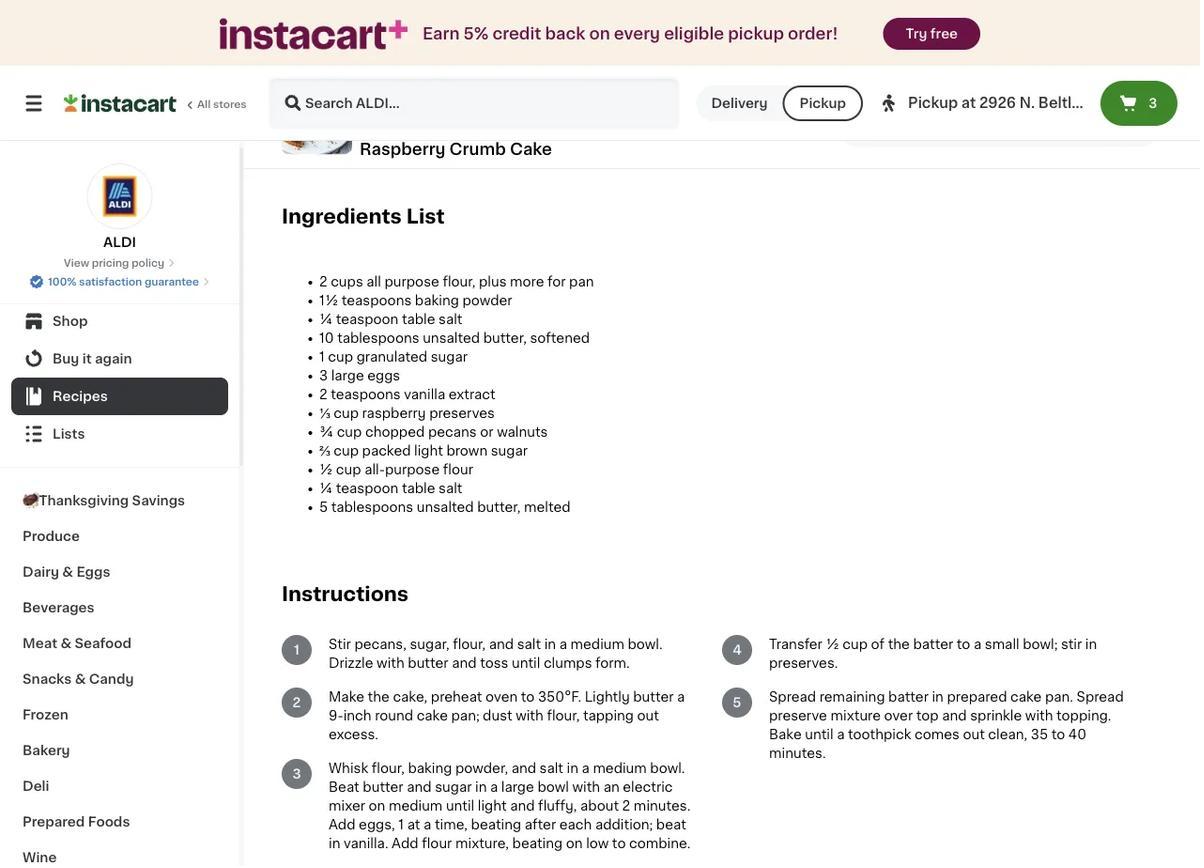 Task type: locate. For each thing, give the bounding box(es) containing it.
minutes. down bake
[[769, 747, 826, 760]]

decrement quantity image up stonemill
[[289, 9, 312, 32]]

list
[[407, 206, 445, 226]]

1 horizontal spatial decrement quantity image
[[469, 9, 492, 32]]

1 vertical spatial packed
[[362, 444, 411, 457]]

1 vertical spatial the
[[368, 690, 390, 704]]

bakery
[[23, 744, 70, 757]]

instructions
[[282, 584, 409, 604]]

0 horizontal spatial butter
[[363, 781, 404, 794]]

beltline
[[1039, 96, 1094, 110]]

with down pecans,
[[377, 657, 405, 670]]

0 vertical spatial until
[[512, 657, 541, 670]]

1 vertical spatial teaspoon
[[336, 482, 399, 495]]

instacart logo image
[[64, 92, 177, 115]]

1 teaspoon from the top
[[336, 313, 399, 326]]

butter right lightly
[[633, 690, 674, 704]]

1 alternatives from the left
[[314, 147, 377, 157]]

1 show alternatives button from the left
[[282, 145, 443, 160]]

light down back
[[558, 50, 589, 63]]

on right back
[[590, 26, 610, 42]]

eggs
[[368, 369, 400, 382]]

5 down 4
[[733, 696, 742, 709]]

pickup
[[728, 26, 784, 42]]

0 horizontal spatial add
[[329, 818, 356, 831]]

0 vertical spatial baking
[[415, 294, 459, 307]]

& inside meat & seafood link
[[61, 637, 72, 650]]

brown
[[462, 68, 504, 82], [447, 444, 488, 457]]

0 vertical spatial beating
[[471, 818, 522, 831]]

salt inside the whisk flour, baking powder, and salt in a medium bowl. beat butter and sugar in a large bowl with an electric mixer on medium until light and fluffy, about 2 minutes. add eggs, 1 at a time, beating after each addition; beat in vanilla. add flour mixture, beating on low to combine.
[[540, 762, 564, 775]]

fluffy,
[[538, 799, 577, 813]]

Search field
[[271, 79, 678, 128]]

2 horizontal spatial until
[[805, 728, 834, 741]]

extract up stonemill
[[282, 68, 331, 82]]

unsalted down 'powder' at the top left of the page
[[423, 332, 480, 345]]

a right lightly
[[677, 690, 685, 704]]

alternatives inside 2 teaspoons vanilla extract stonemill pure vanilla extract $3.49 show alternatives
[[314, 147, 377, 157]]

large left bowl
[[502, 781, 534, 794]]

clumps
[[544, 657, 592, 670]]

2 horizontal spatial butter
[[633, 690, 674, 704]]

2 decrement quantity image from the left
[[469, 9, 492, 32]]

preserves.
[[769, 657, 838, 670]]

batter
[[914, 638, 954, 651], [889, 690, 929, 704]]

eligible
[[664, 26, 724, 42]]

1 horizontal spatial increment quantity image
[[593, 9, 616, 32]]

bowl. for whisk flour, baking powder, and salt in a medium bowl. beat butter and sugar in a large bowl with an electric mixer on medium until light and fluffy, about 2 minutes. add eggs, 1 at a time, beating after each addition; beat in vanilla. add flour mixture, beating on low to combine.
[[650, 762, 685, 775]]

0 vertical spatial ¼
[[319, 313, 333, 326]]

top
[[917, 709, 939, 722]]

more
[[510, 275, 544, 288]]

3 right rd
[[1149, 97, 1158, 110]]

ingredients
[[282, 206, 402, 226]]

until inside the whisk flour, baking powder, and salt in a medium bowl. beat butter and sugar in a large bowl with an electric mixer on medium until light and fluffy, about 2 minutes. add eggs, 1 at a time, beating after each addition; beat in vanilla. add flour mixture, beating on low to combine.
[[446, 799, 475, 813]]

form.
[[596, 657, 630, 670]]

2 vertical spatial butter
[[363, 781, 404, 794]]

½
[[319, 463, 333, 476], [826, 638, 840, 651]]

2 show from the left
[[462, 147, 491, 157]]

guarantee
[[145, 277, 199, 287]]

flour, inside make the cake, preheat oven to 350°f. lightly butter a 9-inch round cake pan; dust with flour, tapping out excess.
[[547, 709, 580, 722]]

1 vertical spatial brown
[[447, 444, 488, 457]]

to right 35
[[1052, 728, 1066, 741]]

unsalted down pecans
[[417, 501, 474, 514]]

to inside spread remaining batter in prepared cake pan. spread preserve mixture over top and sprinkle with topping. bake until a toothpick comes out clean, 35 to 40 minutes.
[[1052, 728, 1066, 741]]

beating up mixture,
[[471, 818, 522, 831]]

0 vertical spatial butter
[[408, 657, 449, 670]]

1 show from the left
[[282, 147, 311, 157]]

show alternatives button down 'corner' in the left top of the page
[[462, 145, 623, 160]]

raspberry crumb cake
[[360, 141, 552, 157]]

2 inside the whisk flour, baking powder, and salt in a medium bowl. beat butter and sugar in a large bowl with an electric mixer on medium until light and fluffy, about 2 minutes. add eggs, 1 at a time, beating after each addition; beat in vanilla. add flour mixture, beating on low to combine.
[[623, 799, 631, 813]]

out down sprinkle in the right bottom of the page
[[963, 728, 985, 741]]

bowl
[[538, 781, 569, 794]]

0 vertical spatial minutes.
[[769, 747, 826, 760]]

½ down ¾
[[319, 463, 333, 476]]

comes
[[915, 728, 960, 741]]

tablespoons up granulated
[[337, 332, 420, 345]]

again
[[95, 352, 132, 365]]

0 vertical spatial table
[[402, 313, 435, 326]]

view
[[64, 258, 89, 268]]

2 show alternatives button from the left
[[462, 145, 623, 160]]

0 horizontal spatial out
[[638, 709, 660, 722]]

a
[[560, 638, 567, 651], [974, 638, 982, 651], [677, 690, 685, 704], [837, 728, 845, 741], [582, 762, 590, 775], [490, 781, 498, 794], [424, 818, 432, 831]]

tablespoons
[[337, 332, 420, 345], [331, 501, 414, 514]]

savings
[[132, 494, 185, 507]]

butter inside the whisk flour, baking powder, and salt in a medium bowl. beat butter and sugar in a large bowl with an electric mixer on medium until light and fluffy, about 2 minutes. add eggs, 1 at a time, beating after each addition; beat in vanilla. add flour mixture, beating on low to combine.
[[363, 781, 404, 794]]

2 for 2 cups all purpose flour, plus more for pan 1½ teaspoons baking powder ¼ teaspoon table salt 10 tablespoons unsalted butter, softened 1 cup granulated sugar 3 large eggs 2 teaspoons vanilla extract ⅓ cup raspberry preserves ¾ cup chopped pecans or walnuts ⅔ cup packed light brown sugar ½ cup all-purpose flour ¼ teaspoon table salt 5 tablespoons unsalted butter, melted
[[319, 275, 328, 288]]

clean,
[[989, 728, 1028, 741]]

0 vertical spatial vanilla
[[368, 50, 412, 63]]

1 vertical spatial ½
[[826, 638, 840, 651]]

& inside dairy & eggs link
[[62, 566, 73, 579]]

express icon image
[[220, 18, 408, 49]]

2 vertical spatial light
[[478, 799, 507, 813]]

0 horizontal spatial decrement quantity image
[[289, 9, 312, 32]]

over
[[885, 709, 913, 722]]

0 vertical spatial the
[[888, 638, 910, 651]]

1 vertical spatial purpose
[[385, 463, 440, 476]]

lists link
[[11, 415, 228, 453]]

teaspoon down all
[[336, 313, 399, 326]]

2 left 9-
[[293, 696, 301, 709]]

1 horizontal spatial ⅔
[[462, 50, 473, 63]]

add down "eggs,"
[[392, 837, 419, 850]]

thanksgiving
[[39, 494, 129, 507]]

0 horizontal spatial packed
[[362, 444, 411, 457]]

salt
[[439, 313, 463, 326], [439, 482, 463, 495], [517, 638, 541, 651], [540, 762, 564, 775]]

cake
[[1011, 690, 1042, 704], [417, 709, 448, 722]]

🦃
[[23, 494, 36, 507]]

excess.
[[329, 728, 379, 741]]

a inside spread remaining batter in prepared cake pan. spread preserve mixture over top and sprinkle with topping. bake until a toothpick comes out clean, 35 to 40 minutes.
[[837, 728, 845, 741]]

⅔ down 5%
[[462, 50, 473, 63]]

show inside 2 teaspoons vanilla extract stonemill pure vanilla extract $3.49 show alternatives
[[282, 147, 311, 157]]

2 horizontal spatial on
[[590, 26, 610, 42]]

1 horizontal spatial minutes.
[[769, 747, 826, 760]]

low
[[586, 837, 609, 850]]

½ inside 2 cups all purpose flour, plus more for pan 1½ teaspoons baking powder ¼ teaspoon table salt 10 tablespoons unsalted butter, softened 1 cup granulated sugar 3 large eggs 2 teaspoons vanilla extract ⅓ cup raspberry preserves ¾ cup chopped pecans or walnuts ⅔ cup packed light brown sugar ½ cup all-purpose flour ¼ teaspoon table salt 5 tablespoons unsalted butter, melted
[[319, 463, 333, 476]]

stir
[[329, 638, 351, 651]]

2 up addition;
[[623, 799, 631, 813]]

2 vertical spatial 3
[[293, 767, 301, 781]]

out inside spread remaining batter in prepared cake pan. spread preserve mixture over top and sprinkle with topping. bake until a toothpick comes out clean, 35 to 40 minutes.
[[963, 728, 985, 741]]

1 inside the whisk flour, baking powder, and salt in a medium bowl. beat butter and sugar in a large bowl with an electric mixer on medium until light and fluffy, about 2 minutes. add eggs, 1 at a time, beating after each addition; beat in vanilla. add flour mixture, beating on low to combine.
[[399, 818, 404, 831]]

dairy
[[23, 566, 59, 579]]

show alternatives button down pure
[[282, 145, 443, 160]]

the inside make the cake, preheat oven to 350°f. lightly butter a 9-inch round cake pan; dust with flour, tapping out excess.
[[368, 690, 390, 704]]

with up 35
[[1026, 709, 1054, 722]]

decrement quantity image for cup
[[469, 9, 492, 32]]

0 vertical spatial butter,
[[484, 332, 527, 345]]

the right of
[[888, 638, 910, 651]]

alternatives down $1.95
[[494, 147, 557, 157]]

cake left pan.
[[1011, 690, 1042, 704]]

1 horizontal spatial extract
[[449, 388, 496, 401]]

table up granulated
[[402, 313, 435, 326]]

out
[[638, 709, 660, 722], [963, 728, 985, 741]]

melted
[[524, 501, 571, 514]]

1 increment quantity image from the left
[[413, 9, 436, 32]]

1 vertical spatial teaspoons
[[342, 294, 412, 307]]

beat
[[329, 781, 360, 794]]

on down each
[[566, 837, 583, 850]]

1 horizontal spatial 3
[[319, 369, 328, 382]]

light inside 2 cups all purpose flour, plus more for pan 1½ teaspoons baking powder ¼ teaspoon table salt 10 tablespoons unsalted butter, softened 1 cup granulated sugar 3 large eggs 2 teaspoons vanilla extract ⅓ cup raspberry preserves ¾ cup chopped pecans or walnuts ⅔ cup packed light brown sugar ½ cup all-purpose flour ¼ teaspoon table salt 5 tablespoons unsalted butter, melted
[[414, 444, 443, 457]]

pickup left 2926
[[909, 96, 958, 110]]

beating
[[471, 818, 522, 831], [513, 837, 563, 850]]

0 vertical spatial packed
[[505, 50, 555, 63]]

flour down pecans
[[443, 463, 474, 476]]

butter, left melted in the left bottom of the page
[[478, 501, 521, 514]]

0 horizontal spatial 5
[[319, 501, 328, 514]]

a left small
[[974, 638, 982, 651]]

⅔ down ¾
[[319, 444, 330, 457]]

1 horizontal spatial alternatives
[[494, 147, 557, 157]]

1 horizontal spatial on
[[566, 837, 583, 850]]

5 inside 2 cups all purpose flour, plus more for pan 1½ teaspoons baking powder ¼ teaspoon table salt 10 tablespoons unsalted butter, softened 1 cup granulated sugar 3 large eggs 2 teaspoons vanilla extract ⅓ cup raspberry preserves ¾ cup chopped pecans or walnuts ⅔ cup packed light brown sugar ½ cup all-purpose flour ¼ teaspoon table salt 5 tablespoons unsalted butter, melted
[[319, 501, 328, 514]]

round
[[375, 709, 413, 722]]

0 horizontal spatial until
[[446, 799, 475, 813]]

1 vertical spatial medium
[[593, 762, 647, 775]]

light
[[558, 50, 589, 63], [414, 444, 443, 457], [478, 799, 507, 813]]

butter, down 'powder' at the top left of the page
[[484, 332, 527, 345]]

0 horizontal spatial cake
[[417, 709, 448, 722]]

brown down pecans
[[447, 444, 488, 457]]

1 horizontal spatial product group
[[462, 0, 623, 160]]

prepared foods
[[23, 816, 130, 829]]

extract inside 2 cups all purpose flour, plus more for pan 1½ teaspoons baking powder ¼ teaspoon table salt 10 tablespoons unsalted butter, softened 1 cup granulated sugar 3 large eggs 2 teaspoons vanilla extract ⅓ cup raspberry preserves ¾ cup chopped pecans or walnuts ⅔ cup packed light brown sugar ½ cup all-purpose flour ¼ teaspoon table salt 5 tablespoons unsalted butter, melted
[[449, 388, 496, 401]]

frozen link
[[11, 697, 228, 733]]

in down powder, in the bottom of the page
[[475, 781, 487, 794]]

2 up 1½
[[319, 275, 328, 288]]

& for dairy
[[62, 566, 73, 579]]

wine link
[[11, 840, 228, 866]]

to down addition;
[[612, 837, 626, 850]]

0 horizontal spatial show
[[282, 147, 311, 157]]

None search field
[[269, 77, 680, 130]]

0 vertical spatial extract
[[282, 68, 331, 82]]

🦃 thanksgiving savings
[[23, 494, 185, 507]]

vanilla up the vanilla at the top left of page
[[368, 50, 412, 63]]

1 horizontal spatial out
[[963, 728, 985, 741]]

remaining
[[820, 690, 886, 704]]

0 horizontal spatial pickup
[[800, 97, 847, 110]]

& left candy
[[75, 673, 86, 686]]

1 horizontal spatial the
[[888, 638, 910, 651]]

medium for bowl
[[593, 762, 647, 775]]

aldi link
[[87, 163, 153, 252]]

1 vertical spatial baking
[[408, 762, 452, 775]]

preheat
[[431, 690, 482, 704]]

snacks & candy
[[23, 673, 134, 686]]

½ inside transfer ½ cup of the batter to a small bowl; stir in preserves.
[[826, 638, 840, 651]]

increment quantity image
[[413, 9, 436, 32], [593, 9, 616, 32]]

1 vertical spatial butter
[[633, 690, 674, 704]]

1 vertical spatial ¼
[[319, 482, 333, 495]]

flour, down '350°f.'
[[547, 709, 580, 722]]

1 vertical spatial butter,
[[478, 501, 521, 514]]

3 left beat
[[293, 767, 301, 781]]

decrement quantity image left the credit
[[469, 9, 492, 32]]

1 vertical spatial out
[[963, 728, 985, 741]]

sugar down walnuts
[[491, 444, 528, 457]]

¼ up 10 at the top left of page
[[319, 313, 333, 326]]

medium inside stir pecans, sugar, flour, and salt in a medium bowl. drizzle with butter and toss until clumps form.
[[571, 638, 625, 651]]

to inside transfer ½ cup of the batter to a small bowl; stir in preserves.
[[957, 638, 971, 651]]

cups
[[331, 275, 363, 288]]

all stores link
[[64, 77, 248, 130]]

corner
[[513, 87, 559, 100]]

sugar up 'corner' in the left top of the page
[[507, 68, 546, 82]]

flour, inside 2 cups all purpose flour, plus more for pan 1½ teaspoons baking powder ¼ teaspoon table salt 10 tablespoons unsalted butter, softened 1 cup granulated sugar 3 large eggs 2 teaspoons vanilla extract ⅓ cup raspberry preserves ¾ cup chopped pecans or walnuts ⅔ cup packed light brown sugar ½ cup all-purpose flour ¼ teaspoon table salt 5 tablespoons unsalted butter, melted
[[443, 275, 476, 288]]

beating down "after"
[[513, 837, 563, 850]]

bowl. inside stir pecans, sugar, flour, and salt in a medium bowl. drizzle with butter and toss until clumps form.
[[628, 638, 663, 651]]

2 alternatives from the left
[[494, 147, 557, 157]]

large inside the whisk flour, baking powder, and salt in a medium bowl. beat butter and sugar in a large bowl with an electric mixer on medium until light and fluffy, about 2 minutes. add eggs, 1 at a time, beating after each addition; beat in vanilla. add flour mixture, beating on low to combine.
[[502, 781, 534, 794]]

0 vertical spatial purpose
[[385, 275, 440, 288]]

cup inside transfer ½ cup of the batter to a small bowl; stir in preserves.
[[843, 638, 868, 651]]

350°f.
[[538, 690, 582, 704]]

2 vertical spatial until
[[446, 799, 475, 813]]

sugar down powder, in the bottom of the page
[[435, 781, 472, 794]]

10
[[319, 332, 334, 345]]

⅔ inside ⅔ cup packed light brown sugar baker's corner brown sugar $1.95 show alternatives
[[462, 50, 473, 63]]

large left eggs at the top left of page
[[331, 369, 364, 382]]

& left eggs
[[62, 566, 73, 579]]

1 horizontal spatial large
[[502, 781, 534, 794]]

0 vertical spatial flour
[[443, 463, 474, 476]]

until down preserve
[[805, 728, 834, 741]]

spread
[[769, 690, 817, 704], [1077, 690, 1124, 704]]

large inside 2 cups all purpose flour, plus more for pan 1½ teaspoons baking powder ¼ teaspoon table salt 10 tablespoons unsalted butter, softened 1 cup granulated sugar 3 large eggs 2 teaspoons vanilla extract ⅓ cup raspberry preserves ¾ cup chopped pecans or walnuts ⅔ cup packed light brown sugar ½ cup all-purpose flour ¼ teaspoon table salt 5 tablespoons unsalted butter, melted
[[331, 369, 364, 382]]

0 vertical spatial 3
[[1149, 97, 1158, 110]]

0 vertical spatial &
[[62, 566, 73, 579]]

a down "mixture" in the right of the page
[[837, 728, 845, 741]]

&
[[62, 566, 73, 579], [61, 637, 72, 650], [75, 673, 86, 686]]

0 horizontal spatial ⅔
[[319, 444, 330, 457]]

sugar inside the whisk flour, baking powder, and salt in a medium bowl. beat butter and sugar in a large bowl with an electric mixer on medium until light and fluffy, about 2 minutes. add eggs, 1 at a time, beating after each addition; beat in vanilla. add flour mixture, beating on low to combine.
[[435, 781, 472, 794]]

out right tapping
[[638, 709, 660, 722]]

salt up oven
[[517, 638, 541, 651]]

1 table from the top
[[402, 313, 435, 326]]

0 horizontal spatial the
[[368, 690, 390, 704]]

increment quantity image right back
[[593, 9, 616, 32]]

batter up over
[[889, 690, 929, 704]]

light up mixture,
[[478, 799, 507, 813]]

bowl. for stir pecans, sugar, flour, and salt in a medium bowl. drizzle with butter and toss until clumps form.
[[628, 638, 663, 651]]

1 inside 2 cups all purpose flour, plus more for pan 1½ teaspoons baking powder ¼ teaspoon table salt 10 tablespoons unsalted butter, softened 1 cup granulated sugar 3 large eggs 2 teaspoons vanilla extract ⅓ cup raspberry preserves ¾ cup chopped pecans or walnuts ⅔ cup packed light brown sugar ½ cup all-purpose flour ¼ teaspoon table salt 5 tablespoons unsalted butter, melted
[[319, 350, 325, 363]]

inch
[[344, 709, 372, 722]]

teaspoons down express icon
[[293, 50, 365, 63]]

at left 2926
[[962, 96, 976, 110]]

to right oven
[[521, 690, 535, 704]]

minutes. inside the whisk flour, baking powder, and salt in a medium bowl. beat butter and sugar in a large bowl with an electric mixer on medium until light and fluffy, about 2 minutes. add eggs, 1 at a time, beating after each addition; beat in vanilla. add flour mixture, beating on low to combine.
[[634, 799, 691, 813]]

2 vertical spatial on
[[566, 837, 583, 850]]

2 teaspoons vanilla extract stonemill pure vanilla extract $3.49 show alternatives
[[282, 50, 423, 157]]

beverages link
[[11, 590, 228, 626]]

1 horizontal spatial 5
[[733, 696, 742, 709]]

flour, right whisk
[[372, 762, 405, 775]]

packed
[[505, 50, 555, 63], [362, 444, 411, 457]]

🦃 thanksgiving savings link
[[11, 483, 228, 519]]

5 down ¾
[[319, 501, 328, 514]]

flour, inside the whisk flour, baking powder, and salt in a medium bowl. beat butter and sugar in a large bowl with an electric mixer on medium until light and fluffy, about 2 minutes. add eggs, 1 at a time, beating after each addition; beat in vanilla. add flour mixture, beating on low to combine.
[[372, 762, 405, 775]]

0 vertical spatial teaspoons
[[293, 50, 365, 63]]

at right "eggs,"
[[407, 818, 420, 831]]

1 vertical spatial cake
[[417, 709, 448, 722]]

0 horizontal spatial ½
[[319, 463, 333, 476]]

0 horizontal spatial on
[[369, 799, 386, 813]]

salt up bowl
[[540, 762, 564, 775]]

pickup for pickup at 2926 n. beltline rd
[[909, 96, 958, 110]]

brown inside 2 cups all purpose flour, plus more for pan 1½ teaspoons baking powder ¼ teaspoon table salt 10 tablespoons unsalted butter, softened 1 cup granulated sugar 3 large eggs 2 teaspoons vanilla extract ⅓ cup raspberry preserves ¾ cup chopped pecans or walnuts ⅔ cup packed light brown sugar ½ cup all-purpose flour ¼ teaspoon table salt 5 tablespoons unsalted butter, melted
[[447, 444, 488, 457]]

purpose right all
[[385, 275, 440, 288]]

1 horizontal spatial packed
[[505, 50, 555, 63]]

0 horizontal spatial minutes.
[[634, 799, 691, 813]]

delivery
[[712, 97, 768, 110]]

0 horizontal spatial extract
[[282, 68, 331, 82]]

3
[[1149, 97, 1158, 110], [319, 369, 328, 382], [293, 767, 301, 781]]

baking left 'powder' at the top left of the page
[[415, 294, 459, 307]]

combine.
[[629, 837, 691, 850]]

pickup down order!
[[800, 97, 847, 110]]

show down the $3.49
[[282, 147, 311, 157]]

batter right of
[[914, 638, 954, 651]]

2 table from the top
[[402, 482, 435, 495]]

2 increment quantity image from the left
[[593, 9, 616, 32]]

show inside ⅔ cup packed light brown sugar baker's corner brown sugar $1.95 show alternatives
[[462, 147, 491, 157]]

0 vertical spatial light
[[558, 50, 589, 63]]

2 inside 2 teaspoons vanilla extract stonemill pure vanilla extract $3.49 show alternatives
[[282, 50, 290, 63]]

teaspoons down all
[[342, 294, 412, 307]]

medium up an
[[593, 762, 647, 775]]

1 horizontal spatial at
[[962, 96, 976, 110]]

pickup inside button
[[800, 97, 847, 110]]

100%
[[48, 277, 77, 287]]

and
[[489, 638, 514, 651], [452, 657, 477, 670], [943, 709, 967, 722], [512, 762, 537, 775], [407, 781, 432, 794], [510, 799, 535, 813]]

0 horizontal spatial increment quantity image
[[413, 9, 436, 32]]

in inside transfer ½ cup of the batter to a small bowl; stir in preserves.
[[1086, 638, 1098, 651]]

it
[[82, 352, 92, 365]]

the up round
[[368, 690, 390, 704]]

1 horizontal spatial show alternatives button
[[462, 145, 623, 160]]

add down mixer
[[329, 818, 356, 831]]

1 horizontal spatial until
[[512, 657, 541, 670]]

1 horizontal spatial butter
[[408, 657, 449, 670]]

in right stir
[[1086, 638, 1098, 651]]

salt inside stir pecans, sugar, flour, and salt in a medium bowl. drizzle with butter and toss until clumps form.
[[517, 638, 541, 651]]

1 vertical spatial 3
[[319, 369, 328, 382]]

bowl. inside the whisk flour, baking powder, and salt in a medium bowl. beat butter and sugar in a large bowl with an electric mixer on medium until light and fluffy, about 2 minutes. add eggs, 1 at a time, beating after each addition; beat in vanilla. add flour mixture, beating on low to combine.
[[650, 762, 685, 775]]

butter,
[[484, 332, 527, 345], [478, 501, 521, 514]]

at inside the whisk flour, baking powder, and salt in a medium bowl. beat butter and sugar in a large bowl with an electric mixer on medium until light and fluffy, about 2 minutes. add eggs, 1 at a time, beating after each addition; beat in vanilla. add flour mixture, beating on low to combine.
[[407, 818, 420, 831]]

butter inside stir pecans, sugar, flour, and salt in a medium bowl. drizzle with butter and toss until clumps form.
[[408, 657, 449, 670]]

medium for form.
[[571, 638, 625, 651]]

packed down the credit
[[505, 50, 555, 63]]

0 vertical spatial medium
[[571, 638, 625, 651]]

baking left powder, in the bottom of the page
[[408, 762, 452, 775]]

1 vertical spatial light
[[414, 444, 443, 457]]

packed down the chopped at the left of page
[[362, 444, 411, 457]]

baking inside the whisk flour, baking powder, and salt in a medium bowl. beat butter and sugar in a large bowl with an electric mixer on medium until light and fluffy, about 2 minutes. add eggs, 1 at a time, beating after each addition; beat in vanilla. add flour mixture, beating on low to combine.
[[408, 762, 452, 775]]

a up 'clumps'
[[560, 638, 567, 651]]

½ up the preserves.
[[826, 638, 840, 651]]

and inside spread remaining batter in prepared cake pan. spread preserve mixture over top and sprinkle with topping. bake until a toothpick comes out clean, 35 to 40 minutes.
[[943, 709, 967, 722]]

0 vertical spatial brown
[[462, 68, 504, 82]]

drizzle
[[329, 657, 373, 670]]

salt down pecans
[[439, 482, 463, 495]]

large
[[331, 369, 364, 382], [502, 781, 534, 794]]

1 down 10 at the top left of page
[[319, 350, 325, 363]]

0 vertical spatial batter
[[914, 638, 954, 651]]

2 vertical spatial &
[[75, 673, 86, 686]]

teaspoon down all-
[[336, 482, 399, 495]]

buy
[[53, 352, 79, 365]]

2 down express icon
[[282, 50, 290, 63]]

1 right "eggs,"
[[399, 818, 404, 831]]

0 vertical spatial at
[[962, 96, 976, 110]]

& inside snacks & candy 'link'
[[75, 673, 86, 686]]

medium up time,
[[389, 799, 443, 813]]

bakery link
[[11, 733, 228, 769]]

brown up baker's
[[462, 68, 504, 82]]

0 horizontal spatial light
[[414, 444, 443, 457]]

vanilla inside 2 cups all purpose flour, plus more for pan 1½ teaspoons baking powder ¼ teaspoon table salt 10 tablespoons unsalted butter, softened 1 cup granulated sugar 3 large eggs 2 teaspoons vanilla extract ⅓ cup raspberry preserves ¾ cup chopped pecans or walnuts ⅔ cup packed light brown sugar ½ cup all-purpose flour ¼ teaspoon table salt 5 tablespoons unsalted butter, melted
[[404, 388, 445, 401]]

1 vertical spatial 5
[[733, 696, 742, 709]]

decrement quantity image for teaspoons
[[289, 9, 312, 32]]

vanilla up raspberry
[[404, 388, 445, 401]]

decrement quantity image
[[289, 9, 312, 32], [469, 9, 492, 32]]

satisfaction
[[79, 277, 142, 287]]

1 vertical spatial large
[[502, 781, 534, 794]]

1 decrement quantity image from the left
[[289, 9, 312, 32]]

pickup inside popup button
[[909, 96, 958, 110]]

light down pecans
[[414, 444, 443, 457]]

with up about
[[573, 781, 600, 794]]

0 vertical spatial large
[[331, 369, 364, 382]]

0 vertical spatial cake
[[1011, 690, 1042, 704]]

to left small
[[957, 638, 971, 651]]

⅔ cup packed light brown sugar baker's corner brown sugar $1.95 show alternatives
[[462, 50, 604, 157]]

1 vertical spatial ⅔
[[319, 444, 330, 457]]

1 horizontal spatial spread
[[1077, 690, 1124, 704]]

0 vertical spatial 5
[[319, 501, 328, 514]]

prepared
[[23, 816, 85, 829]]

0 horizontal spatial spread
[[769, 690, 817, 704]]

to inside make the cake, preheat oven to 350°f. lightly butter a 9-inch round cake pan; dust with flour, tapping out excess.
[[521, 690, 535, 704]]

1 vertical spatial at
[[407, 818, 420, 831]]

table down the chopped at the left of page
[[402, 482, 435, 495]]

2 for 2 teaspoons vanilla extract stonemill pure vanilla extract $3.49 show alternatives
[[282, 50, 290, 63]]

0 vertical spatial teaspoon
[[336, 313, 399, 326]]

product group
[[282, 0, 443, 160], [462, 0, 623, 160]]

pickup at 2926 n. beltline rd
[[909, 96, 1118, 110]]

1 horizontal spatial light
[[478, 799, 507, 813]]

with inside make the cake, preheat oven to 350°f. lightly butter a 9-inch round cake pan; dust with flour, tapping out excess.
[[516, 709, 544, 722]]

teaspoons down eggs at the top left of page
[[331, 388, 401, 401]]

1 horizontal spatial cake
[[1011, 690, 1042, 704]]



Task type: vqa. For each thing, say whether or not it's contained in the screenshot.
leftmost $ 1 09
no



Task type: describe. For each thing, give the bounding box(es) containing it.
snacks & candy link
[[11, 661, 228, 697]]

out inside make the cake, preheat oven to 350°f. lightly butter a 9-inch round cake pan; dust with flour, tapping out excess.
[[638, 709, 660, 722]]

buy it again
[[53, 352, 132, 365]]

flour, inside stir pecans, sugar, flour, and salt in a medium bowl. drizzle with butter and toss until clumps form.
[[453, 638, 486, 651]]

buy it again link
[[11, 340, 228, 378]]

a up about
[[582, 762, 590, 775]]

all
[[367, 275, 381, 288]]

2 purpose from the top
[[385, 463, 440, 476]]

3 button
[[1101, 81, 1178, 126]]

earn 5% credit back on every eligible pickup order!
[[423, 26, 839, 42]]

beverages
[[23, 601, 94, 614]]

to inside the whisk flour, baking powder, and salt in a medium bowl. beat butter and sugar in a large bowl with an electric mixer on medium until light and fluffy, about 2 minutes. add eggs, 1 at a time, beating after each addition; beat in vanilla. add flour mixture, beating on low to combine.
[[612, 837, 626, 850]]

1 product group from the left
[[282, 0, 443, 160]]

extract inside 2 teaspoons vanilla extract stonemill pure vanilla extract $3.49 show alternatives
[[282, 68, 331, 82]]

n.
[[1020, 96, 1036, 110]]

preserves
[[429, 407, 495, 420]]

sugar,
[[410, 638, 450, 651]]

0 horizontal spatial 3
[[293, 767, 301, 781]]

cup inside ⅔ cup packed light brown sugar baker's corner brown sugar $1.95 show alternatives
[[476, 50, 502, 63]]

chopped
[[365, 425, 425, 439]]

every
[[614, 26, 661, 42]]

transfer ½ cup of the batter to a small bowl; stir in preserves.
[[769, 638, 1098, 670]]

brown
[[562, 87, 604, 100]]

recipes link
[[11, 378, 228, 415]]

a inside make the cake, preheat oven to 350°f. lightly butter a 9-inch round cake pan; dust with flour, tapping out excess.
[[677, 690, 685, 704]]

a inside stir pecans, sugar, flour, and salt in a medium bowl. drizzle with butter and toss until clumps form.
[[560, 638, 567, 651]]

1 vertical spatial unsalted
[[417, 501, 474, 514]]

cake,
[[393, 690, 428, 704]]

packed inside ⅔ cup packed light brown sugar baker's corner brown sugar $1.95 show alternatives
[[505, 50, 555, 63]]

minutes. inside spread remaining batter in prepared cake pan. spread preserve mixture over top and sprinkle with topping. bake until a toothpick comes out clean, 35 to 40 minutes.
[[769, 747, 826, 760]]

100% satisfaction guarantee
[[48, 277, 199, 287]]

show alternatives button for $1.95
[[462, 145, 623, 160]]

baking inside 2 cups all purpose flour, plus more for pan 1½ teaspoons baking powder ¼ teaspoon table salt 10 tablespoons unsalted butter, softened 1 cup granulated sugar 3 large eggs 2 teaspoons vanilla extract ⅓ cup raspberry preserves ¾ cup chopped pecans or walnuts ⅔ cup packed light brown sugar ½ cup all-purpose flour ¼ teaspoon table salt 5 tablespoons unsalted butter, melted
[[415, 294, 459, 307]]

2 product group from the left
[[462, 0, 623, 160]]

butter inside make the cake, preheat oven to 350°f. lightly butter a 9-inch round cake pan; dust with flour, tapping out excess.
[[633, 690, 674, 704]]

until inside spread remaining batter in prepared cake pan. spread preserve mixture over top and sprinkle with topping. bake until a toothpick comes out clean, 35 to 40 minutes.
[[805, 728, 834, 741]]

sprinkle
[[971, 709, 1022, 722]]

make the cake, preheat oven to 350°f. lightly butter a 9-inch round cake pan; dust with flour, tapping out excess.
[[329, 690, 685, 741]]

walnuts
[[497, 425, 548, 439]]

with inside the whisk flour, baking powder, and salt in a medium bowl. beat butter and sugar in a large bowl with an electric mixer on medium until light and fluffy, about 2 minutes. add eggs, 1 at a time, beating after each addition; beat in vanilla. add flour mixture, beating on low to combine.
[[573, 781, 600, 794]]

make
[[329, 690, 365, 704]]

2 ¼ from the top
[[319, 482, 333, 495]]

electric
[[623, 781, 673, 794]]

9-
[[329, 709, 344, 722]]

pecans
[[428, 425, 477, 439]]

rd
[[1098, 96, 1118, 110]]

a down powder, in the bottom of the page
[[490, 781, 498, 794]]

delivery button
[[697, 85, 783, 121]]

1 left stir
[[294, 643, 300, 657]]

preserve
[[769, 709, 828, 722]]

1 ¼ from the top
[[319, 313, 333, 326]]

pure
[[347, 87, 377, 100]]

all stores
[[197, 99, 247, 109]]

1 vertical spatial on
[[369, 799, 386, 813]]

flour inside the whisk flour, baking powder, and salt in a medium bowl. beat butter and sugar in a large bowl with an electric mixer on medium until light and fluffy, about 2 minutes. add eggs, 1 at a time, beating after each addition; beat in vanilla. add flour mixture, beating on low to combine.
[[422, 837, 452, 850]]

2 vertical spatial teaspoons
[[331, 388, 401, 401]]

transfer
[[769, 638, 823, 651]]

stores
[[213, 99, 247, 109]]

until inside stir pecans, sugar, flour, and salt in a medium bowl. drizzle with butter and toss until clumps form.
[[512, 657, 541, 670]]

brown inside ⅔ cup packed light brown sugar baker's corner brown sugar $1.95 show alternatives
[[462, 68, 504, 82]]

cake inside spread remaining batter in prepared cake pan. spread preserve mixture over top and sprinkle with topping. bake until a toothpick comes out clean, 35 to 40 minutes.
[[1011, 690, 1042, 704]]

mixture
[[831, 709, 881, 722]]

vanilla.
[[344, 837, 389, 850]]

0 vertical spatial tablespoons
[[337, 332, 420, 345]]

for
[[548, 275, 566, 288]]

toothpick
[[848, 728, 912, 741]]

meat & seafood
[[23, 637, 132, 650]]

try
[[906, 27, 928, 40]]

time,
[[435, 818, 468, 831]]

eggs,
[[359, 818, 395, 831]]

1 purpose from the top
[[385, 275, 440, 288]]

pickup button
[[783, 85, 864, 121]]

all
[[197, 99, 211, 109]]

addition;
[[596, 818, 653, 831]]

cake inside make the cake, preheat oven to 350°f. lightly butter a 9-inch round cake pan; dust with flour, tapping out excess.
[[417, 709, 448, 722]]

in inside spread remaining batter in prepared cake pan. spread preserve mixture over top and sprinkle with topping. bake until a toothpick comes out clean, 35 to 40 minutes.
[[932, 690, 944, 704]]

each
[[560, 818, 592, 831]]

increment quantity image for ⅔ cup packed light brown sugar
[[593, 9, 616, 32]]

free
[[931, 27, 958, 40]]

seafood
[[75, 637, 132, 650]]

meat & seafood link
[[11, 626, 228, 661]]

stonemill
[[282, 87, 344, 100]]

1 horizontal spatial add
[[392, 837, 419, 850]]

2 spread from the left
[[1077, 690, 1124, 704]]

service type group
[[697, 85, 864, 121]]

⅔ inside 2 cups all purpose flour, plus more for pan 1½ teaspoons baking powder ¼ teaspoon table salt 10 tablespoons unsalted butter, softened 1 cup granulated sugar 3 large eggs 2 teaspoons vanilla extract ⅓ cup raspberry preserves ¾ cup chopped pecans or walnuts ⅔ cup packed light brown sugar ½ cup all-purpose flour ¼ teaspoon table salt 5 tablespoons unsalted butter, melted
[[319, 444, 330, 457]]

light inside ⅔ cup packed light brown sugar baker's corner brown sugar $1.95 show alternatives
[[558, 50, 589, 63]]

powder,
[[456, 762, 508, 775]]

dairy & eggs
[[23, 566, 110, 579]]

pan;
[[451, 709, 480, 722]]

1 vertical spatial tablespoons
[[331, 501, 414, 514]]

at inside popup button
[[962, 96, 976, 110]]

flour inside 2 cups all purpose flour, plus more for pan 1½ teaspoons baking powder ¼ teaspoon table salt 10 tablespoons unsalted butter, softened 1 cup granulated sugar 3 large eggs 2 teaspoons vanilla extract ⅓ cup raspberry preserves ¾ cup chopped pecans or walnuts ⅔ cup packed light brown sugar ½ cup all-purpose flour ¼ teaspoon table salt 5 tablespoons unsalted butter, melted
[[443, 463, 474, 476]]

produce
[[23, 530, 80, 543]]

crumb
[[450, 141, 506, 157]]

try free
[[906, 27, 958, 40]]

pickup at 2926 n. beltline rd button
[[879, 77, 1118, 130]]

cake
[[510, 141, 552, 157]]

snacks
[[23, 673, 72, 686]]

extract
[[282, 106, 329, 119]]

batter inside transfer ½ cup of the batter to a small bowl; stir in preserves.
[[914, 638, 954, 651]]

order!
[[788, 26, 839, 42]]

alternatives inside ⅔ cup packed light brown sugar baker's corner brown sugar $1.95 show alternatives
[[494, 147, 557, 157]]

100% satisfaction guarantee button
[[29, 271, 210, 289]]

2 vertical spatial medium
[[389, 799, 443, 813]]

in inside stir pecans, sugar, flour, and salt in a medium bowl. drizzle with butter and toss until clumps form.
[[545, 638, 556, 651]]

2 teaspoon from the top
[[336, 482, 399, 495]]

1 spread from the left
[[769, 690, 817, 704]]

dust
[[483, 709, 513, 722]]

in up bowl
[[567, 762, 579, 775]]

aldi logo image
[[87, 163, 153, 229]]

ingredients list
[[282, 206, 445, 226]]

deli
[[23, 780, 49, 793]]

the inside transfer ½ cup of the batter to a small bowl; stir in preserves.
[[888, 638, 910, 651]]

show alternatives button for alternatives
[[282, 145, 443, 160]]

back
[[545, 26, 586, 42]]

whisk flour, baking powder, and salt in a medium bowl. beat butter and sugar in a large bowl with an electric mixer on medium until light and fluffy, about 2 minutes. add eggs, 1 at a time, beating after each addition; beat in vanilla. add flour mixture, beating on low to combine.
[[329, 762, 691, 850]]

increment quantity image for 2 teaspoons vanilla extract
[[413, 9, 436, 32]]

1 right 5%
[[540, 14, 545, 27]]

view pricing policy link
[[64, 256, 176, 271]]

2 for 2
[[293, 696, 301, 709]]

meat
[[23, 637, 57, 650]]

3 inside 2 cups all purpose flour, plus more for pan 1½ teaspoons baking powder ¼ teaspoon table salt 10 tablespoons unsalted butter, softened 1 cup granulated sugar 3 large eggs 2 teaspoons vanilla extract ⅓ cup raspberry preserves ¾ cup chopped pecans or walnuts ⅔ cup packed light brown sugar ½ cup all-purpose flour ¼ teaspoon table salt 5 tablespoons unsalted butter, melted
[[319, 369, 328, 382]]

a inside transfer ½ cup of the batter to a small bowl; stir in preserves.
[[974, 638, 982, 651]]

pricing
[[92, 258, 129, 268]]

granulated
[[357, 350, 428, 363]]

& for snacks
[[75, 673, 86, 686]]

light inside the whisk flour, baking powder, and salt in a medium bowl. beat butter and sugar in a large bowl with an electric mixer on medium until light and fluffy, about 2 minutes. add eggs, 1 at a time, beating after each addition; beat in vanilla. add flour mixture, beating on low to combine.
[[478, 799, 507, 813]]

sugar inside ⅔ cup packed light brown sugar baker's corner brown sugar $1.95 show alternatives
[[507, 68, 546, 82]]

sugar
[[462, 106, 500, 119]]

3 inside 3 button
[[1149, 97, 1158, 110]]

wine
[[23, 851, 57, 864]]

deli link
[[11, 769, 228, 804]]

oven
[[486, 690, 518, 704]]

credit
[[493, 26, 541, 42]]

batter inside spread remaining batter in prepared cake pan. spread preserve mixture over top and sprinkle with topping. bake until a toothpick comes out clean, 35 to 40 minutes.
[[889, 690, 929, 704]]

& for meat
[[61, 637, 72, 650]]

pecans,
[[355, 638, 407, 651]]

5%
[[464, 26, 489, 42]]

a left time,
[[424, 818, 432, 831]]

0 vertical spatial add
[[329, 818, 356, 831]]

packed inside 2 cups all purpose flour, plus more for pan 1½ teaspoons baking powder ¼ teaspoon table salt 10 tablespoons unsalted butter, softened 1 cup granulated sugar 3 large eggs 2 teaspoons vanilla extract ⅓ cup raspberry preserves ¾ cup chopped pecans or walnuts ⅔ cup packed light brown sugar ½ cup all-purpose flour ¼ teaspoon table salt 5 tablespoons unsalted butter, melted
[[362, 444, 411, 457]]

in left vanilla.
[[329, 837, 341, 850]]

0 vertical spatial unsalted
[[423, 332, 480, 345]]

1 vertical spatial beating
[[513, 837, 563, 850]]

vanilla inside 2 teaspoons vanilla extract stonemill pure vanilla extract $3.49 show alternatives
[[368, 50, 412, 63]]

pickup for pickup
[[800, 97, 847, 110]]

toss
[[480, 657, 509, 670]]

prepared foods link
[[11, 804, 228, 840]]

vanilla
[[381, 87, 423, 100]]

sugar right granulated
[[431, 350, 468, 363]]

mixer
[[329, 799, 365, 813]]

aldi
[[103, 236, 136, 249]]

2926
[[980, 96, 1017, 110]]

salt down 'powder' at the top left of the page
[[439, 313, 463, 326]]

0 vertical spatial on
[[590, 26, 610, 42]]

2 up ⅓
[[319, 388, 328, 401]]

35
[[1031, 728, 1049, 741]]

tapping
[[583, 709, 634, 722]]

with inside spread remaining batter in prepared cake pan. spread preserve mixture over top and sprinkle with topping. bake until a toothpick comes out clean, 35 to 40 minutes.
[[1026, 709, 1054, 722]]

1 up pure
[[360, 14, 365, 27]]

teaspoons inside 2 teaspoons vanilla extract stonemill pure vanilla extract $3.49 show alternatives
[[293, 50, 365, 63]]

with inside stir pecans, sugar, flour, and salt in a medium bowl. drizzle with butter and toss until clumps form.
[[377, 657, 405, 670]]

produce link
[[11, 519, 228, 554]]



